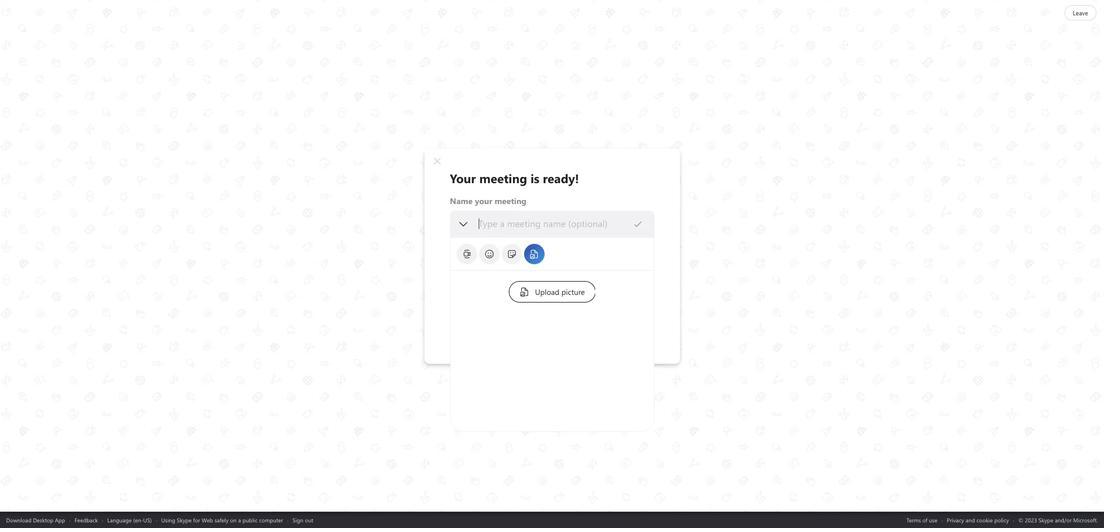 Task type: describe. For each thing, give the bounding box(es) containing it.
cookie
[[977, 517, 993, 525]]

using skype for web safely on a public computer link
[[161, 517, 283, 525]]

using skype for web safely on a public computer
[[161, 517, 283, 525]]

out
[[305, 517, 313, 525]]

language (en-us) link
[[107, 517, 152, 525]]

for
[[193, 517, 200, 525]]

on
[[230, 517, 237, 525]]

use
[[929, 517, 938, 525]]

web
[[202, 517, 213, 525]]

download desktop app
[[6, 517, 65, 525]]

sign
[[293, 517, 303, 525]]

download desktop app link
[[6, 517, 65, 525]]

sign out link
[[293, 517, 313, 525]]

computer
[[259, 517, 283, 525]]

public
[[243, 517, 258, 525]]

language
[[107, 517, 132, 525]]

desktop
[[33, 517, 53, 525]]

sign out
[[293, 517, 313, 525]]

us)
[[143, 517, 152, 525]]

policy
[[994, 517, 1009, 525]]

skype
[[177, 517, 192, 525]]

and
[[966, 517, 975, 525]]

using
[[161, 517, 175, 525]]

privacy and cookie policy link
[[947, 517, 1009, 525]]



Task type: locate. For each thing, give the bounding box(es) containing it.
feedback link
[[75, 517, 98, 525]]

download
[[6, 517, 31, 525]]

Type a meeting name (optional) text field
[[478, 218, 633, 230]]

(en-
[[133, 517, 143, 525]]

feedback
[[75, 517, 98, 525]]

privacy and cookie policy
[[947, 517, 1009, 525]]

terms of use link
[[907, 517, 938, 525]]

a
[[238, 517, 241, 525]]

safely
[[215, 517, 229, 525]]

tab list
[[456, 243, 646, 265]]

terms
[[907, 517, 921, 525]]

app
[[55, 517, 65, 525]]

language (en-us)
[[107, 517, 152, 525]]

terms of use
[[907, 517, 938, 525]]

privacy
[[947, 517, 964, 525]]

of
[[923, 517, 928, 525]]



Task type: vqa. For each thing, say whether or not it's contained in the screenshot.
'Search' text field at the bottom of page
no



